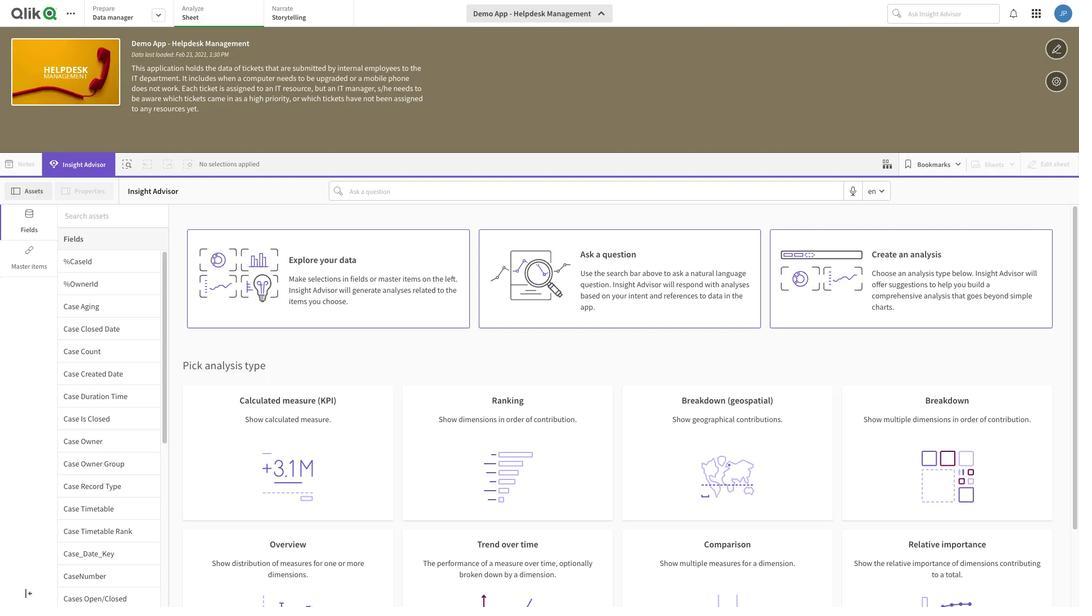 Task type: describe. For each thing, give the bounding box(es) containing it.
master items
[[11, 262, 47, 270]]

above
[[642, 268, 663, 278]]

menu inside application
[[58, 250, 169, 607]]

to inside choose an analysis type below. insight advisor will offer suggestions to help you build a comprehensive analysis that goes beyond simple charts.
[[930, 279, 936, 290]]

show for relative importance
[[854, 558, 873, 568]]

to left priority,
[[257, 83, 264, 93]]

open
[[182, 286, 200, 297]]

1 horizontal spatial be
[[306, 73, 315, 83]]

case owner group
[[64, 458, 125, 469]]

came
[[208, 93, 225, 103]]

of inside 'show distribution of measures for one or more dimensions.'
[[272, 558, 279, 568]]

question.
[[581, 279, 611, 290]]

insight inside make selections in fields or master items on the left. insight advisor will generate analyses related to the items you choose.
[[289, 285, 312, 295]]

demo for demo app - helpdesk management data last loaded: feb 23, 2021, 1:30 pm this application holds the data of tickets that are submitted by internal employees to the it department. it includes when a computer needs to be upgraded or a mobile phone does not work. each ticket is assigned to an it resource, but an it manager, s/he needs to be aware which tickets came in as a high priority, or which tickets have not been assigned to any resources yet.
[[132, 38, 151, 48]]

2 horizontal spatial tickets
[[323, 93, 344, 103]]

medium priority cases 142
[[439, 200, 632, 269]]

analyze
[[182, 4, 204, 12]]

advisor inside choose an analysis type below. insight advisor will offer suggestions to help you build a comprehensive analysis that goes beyond simple charts.
[[1000, 268, 1024, 278]]

toolbar containing demo app - helpdesk management
[[0, 0, 1079, 153]]

case record type button
[[58, 481, 160, 491]]

measure inside the performance of a measure over time, optionally broken down by a dimension.
[[495, 558, 523, 568]]

overview
[[270, 539, 306, 550]]

over inside the performance of a measure over time, optionally broken down by a dimension.
[[525, 558, 539, 568]]

ticket
[[199, 83, 218, 93]]

and
[[650, 291, 662, 301]]

multiple for breakdown
[[884, 414, 912, 424]]

by inside the demo app - helpdesk management data last loaded: feb 23, 2021, 1:30 pm this application holds the data of tickets that are submitted by internal employees to the it department. it includes when a computer needs to be upgraded or a mobile phone does not work. each ticket is assigned to an it resource, but an it manager, s/he needs to be aware which tickets came in as a high priority, or which tickets have not been assigned to any resources yet.
[[328, 63, 336, 73]]

case for case owner group
[[64, 458, 79, 469]]

cases inside medium priority cases 142
[[580, 200, 632, 225]]

case aging
[[64, 301, 99, 311]]

a inside choose an analysis type below. insight advisor will offer suggestions to help you build a comprehensive analysis that goes beyond simple charts.
[[986, 279, 990, 290]]

loaded:
[[156, 51, 175, 58]]

data inside the demo app - helpdesk management data last loaded: feb 23, 2021, 1:30 pm this application holds the data of tickets that are submitted by internal employees to the it department. it includes when a computer needs to be upgraded or a mobile phone does not work. each ticket is assigned to an it resource, but an it manager, s/he needs to be aware which tickets came in as a high priority, or which tickets have not been assigned to any resources yet.
[[218, 63, 233, 73]]

show geographical contributions.
[[673, 414, 783, 424]]

vs
[[55, 274, 64, 286]]

an left resource,
[[265, 83, 273, 93]]

dimensions.
[[268, 570, 308, 580]]

0 horizontal spatial not
[[149, 83, 160, 93]]

0 vertical spatial measure
[[282, 395, 316, 406]]

0 horizontal spatial items
[[32, 262, 47, 270]]

suggestions
[[889, 279, 928, 290]]

mobile
[[364, 73, 387, 83]]

owner for case owner
[[81, 436, 103, 446]]

the down 'left.'
[[446, 285, 457, 295]]

is
[[81, 414, 86, 424]]

1 horizontal spatial fields
[[64, 234, 84, 244]]

to left ask
[[664, 268, 671, 278]]

23,
[[186, 51, 194, 58]]

app options image
[[1052, 75, 1062, 88]]

search
[[607, 268, 628, 278]]

as
[[235, 93, 242, 103]]

or right priority,
[[293, 93, 300, 103]]

1 horizontal spatial needs
[[394, 83, 413, 93]]

duration inside open cases vs duration * bubble size represents number of high priority open cases
[[66, 274, 102, 286]]

1 horizontal spatial items
[[289, 296, 307, 306]]

- for demo app - helpdesk management data last loaded: feb 23, 2021, 1:30 pm this application holds the data of tickets that are submitted by internal employees to the it department. it includes when a computer needs to be upgraded or a mobile phone does not work. each ticket is assigned to an it resource, but an it manager, s/he needs to be aware which tickets came in as a high priority, or which tickets have not been assigned to any resources yet.
[[168, 38, 170, 48]]

advisor inside make selections in fields or master items on the left. insight advisor will generate analyses related to the items you choose.
[[313, 285, 338, 295]]

an right the create
[[899, 249, 909, 260]]

advisor up 'high priority cases 72'
[[153, 186, 178, 196]]

to right are
[[298, 73, 305, 83]]

1 vertical spatial closed
[[88, 414, 110, 424]]

app.
[[581, 302, 595, 312]]

case for case duration time
[[64, 391, 79, 401]]

0 vertical spatial importance
[[942, 539, 986, 550]]

use the search bar above to ask a natural language question. insight advisor will respond with analyses based on your intent and references to data in the app.
[[581, 268, 750, 312]]

management for demo app - helpdesk management
[[547, 8, 591, 19]]

dimensions inside show the relative importance of dimensions contributing to a total.
[[960, 558, 999, 568]]

priority for 72
[[143, 200, 207, 225]]

casenumber
[[64, 571, 106, 581]]

multiple for comparison
[[680, 558, 708, 568]]

2 horizontal spatial items
[[403, 274, 421, 284]]

includes
[[189, 73, 216, 83]]

bookmarks button
[[902, 155, 964, 173]]

comprehensive
[[872, 291, 923, 301]]

2 contribution. from the left
[[988, 414, 1031, 424]]

1 which from the left
[[163, 93, 183, 103]]

demo for demo app - helpdesk management
[[473, 8, 493, 19]]

work.
[[162, 83, 180, 93]]

selections for no
[[209, 160, 237, 168]]

advisor inside use the search bar above to ask a natural language question. insight advisor will respond with analyses based on your intent and references to data in the app.
[[637, 279, 662, 290]]

1 vertical spatial duration
[[81, 391, 109, 401]]

cases down casenumber
[[64, 593, 82, 604]]

holds
[[186, 63, 204, 73]]

cases down record
[[76, 500, 101, 512]]

an right but
[[328, 83, 336, 93]]

1 contribution. from the left
[[534, 414, 577, 424]]

the inside show the relative importance of dimensions contributing to a total.
[[874, 558, 885, 568]]

will inside choose an analysis type below. insight advisor will offer suggestions to help you build a comprehensive analysis that goes beyond simple charts.
[[1026, 268, 1038, 278]]

trend over time
[[477, 539, 538, 550]]

will inside make selections in fields or master items on the left. insight advisor will generate analyses related to the items you choose.
[[339, 285, 351, 295]]

0 horizontal spatial it
[[132, 73, 138, 83]]

2 measures from the left
[[709, 558, 741, 568]]

this
[[132, 63, 145, 73]]

resources
[[153, 103, 185, 114]]

your inside use the search bar above to ask a natural language question. insight advisor will respond with analyses based on your intent and references to data in the app.
[[612, 291, 627, 301]]

use
[[581, 268, 593, 278]]

of inside the performance of a measure over time, optionally broken down by a dimension.
[[481, 558, 488, 568]]

1 vertical spatial insight advisor
[[128, 186, 178, 196]]

demo app - helpdesk management button
[[467, 4, 613, 22]]

cases inside open cases vs duration * bubble size represents number of high priority open cases
[[29, 274, 54, 286]]

1 horizontal spatial dimensions
[[913, 414, 951, 424]]

date for case closed date
[[105, 324, 120, 334]]

%caseid
[[64, 256, 92, 266]]

0 horizontal spatial assigned
[[226, 83, 255, 93]]

of inside open cases vs duration * bubble size represents number of high priority open cases
[[126, 286, 133, 297]]

language
[[716, 268, 746, 278]]

no
[[199, 160, 207, 168]]

breakdown (geospatial)
[[682, 395, 774, 406]]

(kpi)
[[318, 395, 337, 406]]

have
[[346, 93, 362, 103]]

- for demo app - helpdesk management
[[510, 8, 512, 19]]

is
[[219, 83, 225, 93]]

cases right 'left.'
[[473, 274, 498, 286]]

cases inside 'high priority cases 72'
[[210, 200, 262, 225]]

to inside show the relative importance of dimensions contributing to a total.
[[932, 570, 939, 580]]

calculated measure (kpi)
[[240, 395, 337, 406]]

on inside use the search bar above to ask a natural language question. insight advisor will respond with analyses based on your intent and references to data in the app.
[[602, 291, 611, 301]]

offer
[[872, 279, 888, 290]]

&
[[29, 500, 36, 512]]

no selections applied
[[199, 160, 260, 168]]

case aging button
[[58, 301, 160, 311]]

case duration time
[[64, 391, 128, 401]]

the right phone
[[410, 63, 421, 73]]

case count
[[64, 346, 101, 356]]

bubble
[[11, 286, 37, 297]]

2 which from the left
[[301, 93, 321, 103]]

helpdesk for demo app - helpdesk management
[[514, 8, 546, 19]]

explore
[[289, 254, 318, 265]]

represents
[[54, 286, 94, 297]]

demo app - helpdesk management
[[473, 8, 591, 19]]

ranking
[[492, 395, 524, 406]]

0 vertical spatial closed
[[81, 324, 103, 334]]

analyses inside make selections in fields or master items on the left. insight advisor will generate analyses related to the items you choose.
[[383, 285, 411, 295]]

0 vertical spatial over
[[502, 539, 519, 550]]

date for case created date
[[108, 369, 123, 379]]

a inside use the search bar above to ask a natural language question. insight advisor will respond with analyses based on your intent and references to data in the app.
[[685, 268, 689, 278]]

case for case is closed
[[64, 414, 79, 424]]

case for case owner
[[64, 436, 79, 446]]

Ask Insight Advisor text field
[[906, 4, 1000, 23]]

insight down smart search icon
[[128, 186, 151, 196]]

show multiple measures for a dimension.
[[660, 558, 796, 568]]

priority for 142
[[513, 200, 576, 225]]

broken
[[460, 570, 483, 580]]

142
[[506, 225, 565, 269]]

simple
[[1011, 291, 1033, 301]]

1 horizontal spatial it
[[275, 83, 281, 93]]

0 horizontal spatial your
[[320, 254, 338, 265]]

cases
[[202, 286, 223, 297]]

1 order from the left
[[506, 414, 524, 424]]

0 vertical spatial dimension.
[[759, 558, 796, 568]]

0 horizontal spatial tickets
[[184, 93, 206, 103]]

0 horizontal spatial needs
[[277, 73, 297, 83]]

or up have
[[350, 73, 357, 83]]

each
[[182, 83, 198, 93]]

that inside the demo app - helpdesk management data last loaded: feb 23, 2021, 1:30 pm this application holds the data of tickets that are submitted by internal employees to the it department. it includes when a computer needs to be upgraded or a mobile phone does not work. each ticket is assigned to an it resource, but an it manager, s/he needs to be aware which tickets came in as a high priority, or which tickets have not been assigned to any resources yet.
[[265, 63, 279, 73]]

1 master items button from the left
[[0, 241, 57, 277]]

application containing 72
[[0, 0, 1079, 607]]

case record type
[[64, 481, 121, 491]]

contributions.
[[737, 414, 783, 424]]

data inside the demo app - helpdesk management data last loaded: feb 23, 2021, 1:30 pm this application holds the data of tickets that are submitted by internal employees to the it department. it includes when a computer needs to be upgraded or a mobile phone does not work. each ticket is assigned to an it resource, but an it manager, s/he needs to be aware which tickets came in as a high priority, or which tickets have not been assigned to any resources yet.
[[132, 51, 144, 58]]

analyses inside use the search bar above to ask a natural language question. insight advisor will respond with analyses based on your intent and references to data in the app.
[[721, 279, 750, 290]]

narrate
[[272, 4, 293, 12]]

0 horizontal spatial fields
[[21, 225, 38, 234]]

open & resolved cases over time
[[6, 500, 144, 512]]

natural
[[691, 268, 714, 278]]

insight inside choose an analysis type below. insight advisor will offer suggestions to help you build a comprehensive analysis that goes beyond simple charts.
[[976, 268, 998, 278]]

applied
[[238, 160, 260, 168]]

case for case aging
[[64, 301, 79, 311]]

show for breakdown (geospatial)
[[673, 414, 691, 424]]

related
[[413, 285, 436, 295]]

aging
[[81, 301, 99, 311]]

of inside show the relative importance of dimensions contributing to a total.
[[952, 558, 959, 568]]

to down with
[[700, 291, 707, 301]]

show the relative importance of dimensions contributing to a total.
[[854, 558, 1041, 580]]

1 horizontal spatial not
[[363, 93, 374, 103]]

one
[[324, 558, 337, 568]]

2 for from the left
[[742, 558, 752, 568]]

case timetable
[[64, 503, 114, 514]]

goes
[[967, 291, 983, 301]]

%ownerid
[[64, 279, 98, 289]]

by inside the performance of a measure over time, optionally broken down by a dimension.
[[504, 570, 512, 580]]

to inside make selections in fields or master items on the left. insight advisor will generate analyses related to the items you choose.
[[438, 285, 444, 295]]

group
[[104, 458, 125, 469]]

tab list inside 'toolbar'
[[84, 0, 358, 28]]

to left any at the left of the page
[[132, 103, 138, 114]]

build
[[968, 279, 985, 290]]



Task type: locate. For each thing, give the bounding box(es) containing it.
menu
[[58, 250, 169, 607]]

on down the question.
[[602, 291, 611, 301]]

open down master at the top left of page
[[6, 274, 28, 286]]

1 horizontal spatial multiple
[[884, 414, 912, 424]]

more
[[347, 558, 364, 568]]

helpdesk inside button
[[514, 8, 546, 19]]

0 vertical spatial high
[[249, 93, 264, 103]]

to left help
[[930, 279, 936, 290]]

fields up %caseid
[[64, 234, 84, 244]]

1 horizontal spatial data
[[339, 254, 357, 265]]

1 horizontal spatial helpdesk
[[514, 8, 546, 19]]

demo inside button
[[473, 8, 493, 19]]

to right related
[[438, 285, 444, 295]]

1 vertical spatial data
[[132, 51, 144, 58]]

of inside the demo app - helpdesk management data last loaded: feb 23, 2021, 1:30 pm this application holds the data of tickets that are submitted by internal employees to the it department. it includes when a computer needs to be upgraded or a mobile phone does not work. each ticket is assigned to an it resource, but an it manager, s/he needs to be aware which tickets came in as a high priority, or which tickets have not been assigned to any resources yet.
[[234, 63, 241, 73]]

0 vertical spatial owner
[[81, 436, 103, 446]]

an up suggestions on the top of the page
[[898, 268, 907, 278]]

assigned
[[226, 83, 255, 93], [394, 93, 423, 103]]

case closed date
[[64, 324, 120, 334]]

1 horizontal spatial measure
[[495, 558, 523, 568]]

0 horizontal spatial contribution.
[[534, 414, 577, 424]]

the down 1:30
[[205, 63, 216, 73]]

app
[[495, 8, 508, 19], [153, 38, 166, 48]]

2 horizontal spatial it
[[338, 83, 344, 93]]

0 vertical spatial -
[[510, 8, 512, 19]]

show for calculated measure (kpi)
[[245, 414, 264, 424]]

not right does
[[149, 83, 160, 93]]

%caseid button
[[58, 256, 160, 266]]

2 horizontal spatial will
[[1026, 268, 1038, 278]]

1 vertical spatial your
[[612, 291, 627, 301]]

will down ask
[[663, 279, 675, 290]]

case for case closed date
[[64, 324, 79, 334]]

cases left vs on the left of the page
[[29, 274, 54, 286]]

measure.
[[301, 414, 331, 424]]

0 horizontal spatial measures
[[280, 558, 312, 568]]

tickets
[[242, 63, 264, 73], [184, 93, 206, 103], [323, 93, 344, 103]]

advisor inside the insight advisor dropdown button
[[84, 160, 106, 168]]

will up simple
[[1026, 268, 1038, 278]]

1 horizontal spatial -
[[510, 8, 512, 19]]

case down the "case is closed"
[[64, 436, 79, 446]]

1 measures from the left
[[280, 558, 312, 568]]

1 vertical spatial you
[[309, 296, 321, 306]]

en button
[[863, 182, 891, 200]]

the left 'left.'
[[433, 274, 444, 284]]

assets
[[25, 186, 43, 195]]

1 horizontal spatial type
[[544, 274, 563, 286]]

which right aware
[[163, 93, 183, 103]]

tickets down upgraded
[[323, 93, 344, 103]]

*
[[6, 286, 10, 297]]

insight up build
[[976, 268, 998, 278]]

type up over
[[105, 481, 121, 491]]

cases inside low priority cases 203
[[919, 200, 971, 225]]

timetable up the case_date_key
[[81, 526, 114, 536]]

0 vertical spatial selections
[[209, 160, 237, 168]]

dimension. inside the performance of a measure over time, optionally broken down by a dimension.
[[520, 570, 556, 580]]

prepare data manager
[[93, 4, 133, 21]]

analyses down master
[[383, 285, 411, 295]]

5 case from the top
[[64, 391, 79, 401]]

0 vertical spatial app
[[495, 8, 508, 19]]

data inside use the search bar above to ask a natural language question. insight advisor will respond with analyses based on your intent and references to data in the app.
[[708, 291, 723, 301]]

0 horizontal spatial you
[[309, 296, 321, 306]]

case_date_key
[[64, 548, 114, 559]]

1 vertical spatial be
[[132, 93, 140, 103]]

1 horizontal spatial dimension.
[[759, 558, 796, 568]]

6 case from the top
[[64, 414, 79, 424]]

type inside choose an analysis type below. insight advisor will offer suggestions to help you build a comprehensive analysis that goes beyond simple charts.
[[936, 268, 951, 278]]

it left have
[[338, 83, 344, 93]]

pick analysis type
[[183, 358, 266, 372]]

0 horizontal spatial multiple
[[680, 558, 708, 568]]

case left "is"
[[64, 414, 79, 424]]

1 vertical spatial data
[[339, 254, 357, 265]]

will up choose.
[[339, 285, 351, 295]]

advisor left smart search icon
[[84, 160, 106, 168]]

analyses down language on the top of page
[[721, 279, 750, 290]]

selections down explore your data
[[308, 274, 341, 284]]

0 vertical spatial date
[[105, 324, 120, 334]]

timetable for case timetable
[[81, 503, 114, 514]]

1 vertical spatial that
[[952, 291, 966, 301]]

toolbar
[[0, 0, 1079, 153]]

measure up down
[[495, 558, 523, 568]]

created
[[81, 369, 106, 379]]

needs up priority,
[[277, 73, 297, 83]]

0 horizontal spatial analyses
[[383, 285, 411, 295]]

case up open & resolved cases over time
[[64, 481, 79, 491]]

measures inside 'show distribution of measures for one or more dimensions.'
[[280, 558, 312, 568]]

0 vertical spatial type
[[936, 268, 951, 278]]

0 horizontal spatial dimensions
[[459, 414, 497, 424]]

2021,
[[195, 51, 208, 58]]

the up the question.
[[594, 268, 605, 278]]

that inside choose an analysis type below. insight advisor will offer suggestions to help you build a comprehensive analysis that goes beyond simple charts.
[[952, 291, 966, 301]]

for down comparison
[[742, 558, 752, 568]]

2 breakdown from the left
[[926, 395, 970, 406]]

your right the "explore"
[[320, 254, 338, 265]]

0 vertical spatial helpdesk
[[514, 8, 546, 19]]

priority for 203
[[852, 200, 915, 225]]

smart search image
[[123, 160, 132, 169]]

1 horizontal spatial demo
[[473, 8, 493, 19]]

employees
[[365, 63, 401, 73]]

breakdown up show multiple dimensions in order of contribution.
[[926, 395, 970, 406]]

tickets left the came
[[184, 93, 206, 103]]

8 case from the top
[[64, 458, 79, 469]]

open cases vs duration * bubble size represents number of high priority open cases
[[6, 274, 223, 297]]

1 vertical spatial type
[[105, 481, 121, 491]]

insight down make
[[289, 285, 312, 295]]

0 horizontal spatial on
[[423, 274, 431, 284]]

case for case timetable rank
[[64, 526, 79, 536]]

1 horizontal spatial insight advisor
[[128, 186, 178, 196]]

2 timetable from the top
[[81, 526, 114, 536]]

management inside the demo app - helpdesk management data last loaded: feb 23, 2021, 1:30 pm this application holds the data of tickets that are submitted by internal employees to the it department. it includes when a computer needs to be upgraded or a mobile phone does not work. each ticket is assigned to an it resource, but an it manager, s/he needs to be aware which tickets came in as a high priority, or which tickets have not been assigned to any resources yet.
[[205, 38, 249, 48]]

0 vertical spatial duration
[[66, 274, 102, 286]]

0 horizontal spatial type
[[245, 358, 266, 372]]

show dimensions in order of contribution.
[[439, 414, 577, 424]]

duration down created
[[81, 391, 109, 401]]

show for ranking
[[439, 414, 457, 424]]

narrate storytelling
[[272, 4, 306, 21]]

2 master items button from the left
[[1, 241, 57, 277]]

case left created
[[64, 369, 79, 379]]

0 horizontal spatial will
[[339, 285, 351, 295]]

timetable for case timetable rank
[[81, 526, 114, 536]]

1 vertical spatial management
[[205, 38, 249, 48]]

tab list containing prepare
[[84, 0, 358, 28]]

1 horizontal spatial assigned
[[394, 93, 423, 103]]

measures up dimensions.
[[280, 558, 312, 568]]

not
[[149, 83, 160, 93], [363, 93, 374, 103]]

order
[[506, 414, 524, 424], [961, 414, 979, 424]]

selections tool image
[[883, 160, 892, 169]]

choose.
[[323, 296, 348, 306]]

helpdesk inside the demo app - helpdesk management data last loaded: feb 23, 2021, 1:30 pm this application holds the data of tickets that are submitted by internal employees to the it department. it includes when a computer needs to be upgraded or a mobile phone does not work. each ticket is assigned to an it resource, but an it manager, s/he needs to be aware which tickets came in as a high priority, or which tickets have not been assigned to any resources yet.
[[172, 38, 204, 48]]

2 case from the top
[[64, 324, 79, 334]]

internal
[[337, 63, 363, 73]]

or inside 'show distribution of measures for one or more dimensions.'
[[338, 558, 345, 568]]

0 vertical spatial on
[[423, 274, 431, 284]]

owner up case owner group on the left bottom
[[81, 436, 103, 446]]

case down the case record type
[[64, 503, 79, 514]]

cases up ask a question at the right top of page
[[580, 200, 632, 225]]

1 vertical spatial demo
[[132, 38, 151, 48]]

you inside choose an analysis type below. insight advisor will offer suggestions to help you build a comprehensive analysis that goes beyond simple charts.
[[954, 279, 966, 290]]

open left "&"
[[6, 500, 28, 512]]

case duration time button
[[58, 391, 160, 401]]

1 owner from the top
[[81, 436, 103, 446]]

selections for make
[[308, 274, 341, 284]]

down
[[484, 570, 503, 580]]

1 horizontal spatial on
[[602, 291, 611, 301]]

0 horizontal spatial over
[[502, 539, 519, 550]]

0 vertical spatial type
[[544, 274, 563, 286]]

case is closed button
[[58, 414, 160, 424]]

1 vertical spatial app
[[153, 38, 166, 48]]

case up the "case is closed"
[[64, 391, 79, 401]]

selections inside make selections in fields or master items on the left. insight advisor will generate analyses related to the items you choose.
[[308, 274, 341, 284]]

manager
[[107, 13, 133, 21]]

application
[[147, 63, 184, 73]]

case created date
[[64, 369, 123, 379]]

time,
[[541, 558, 558, 568]]

1 horizontal spatial breakdown
[[926, 395, 970, 406]]

insight down search
[[613, 279, 636, 290]]

0 horizontal spatial dimension.
[[520, 570, 556, 580]]

11 case from the top
[[64, 526, 79, 536]]

time right over
[[124, 500, 144, 512]]

2 order from the left
[[961, 414, 979, 424]]

choose
[[872, 268, 897, 278]]

it
[[132, 73, 138, 83], [275, 83, 281, 93], [338, 83, 344, 93]]

priority
[[153, 286, 180, 297]]

measure
[[282, 395, 316, 406], [495, 558, 523, 568]]

0 vertical spatial your
[[320, 254, 338, 265]]

case down case owner
[[64, 458, 79, 469]]

in inside use the search bar above to ask a natural language question. insight advisor will respond with analyses based on your intent and references to data in the app.
[[724, 291, 731, 301]]

in inside make selections in fields or master items on the left. insight advisor will generate analyses related to the items you choose.
[[343, 274, 349, 284]]

1 vertical spatial type
[[245, 358, 266, 372]]

high left "priority"
[[135, 286, 151, 297]]

0 horizontal spatial -
[[168, 38, 170, 48]]

below.
[[952, 268, 974, 278]]

on inside make selections in fields or master items on the left. insight advisor will generate analyses related to the items you choose.
[[423, 274, 431, 284]]

will inside use the search bar above to ask a natural language question. insight advisor will respond with analyses based on your intent and references to data in the app.
[[663, 279, 675, 290]]

9 case from the top
[[64, 481, 79, 491]]

resolved
[[37, 500, 74, 512]]

0 vertical spatial time
[[111, 391, 128, 401]]

1 vertical spatial dimension.
[[520, 570, 556, 580]]

which down upgraded
[[301, 93, 321, 103]]

case_date_key button
[[58, 548, 160, 559]]

case for case count
[[64, 346, 79, 356]]

open for open cases by priority type
[[450, 274, 471, 286]]

measures
[[280, 558, 312, 568], [709, 558, 741, 568]]

trend
[[477, 539, 500, 550]]

in
[[227, 93, 233, 103], [343, 274, 349, 284], [724, 291, 731, 301], [499, 414, 505, 424], [953, 414, 959, 424]]

cases down bookmarks on the top of the page
[[919, 200, 971, 225]]

not right have
[[363, 93, 374, 103]]

type
[[544, 274, 563, 286], [105, 481, 121, 491]]

- inside the demo app - helpdesk management data last loaded: feb 23, 2021, 1:30 pm this application holds the data of tickets that are submitted by internal employees to the it department. it includes when a computer needs to be upgraded or a mobile phone does not work. each ticket is assigned to an it resource, but an it manager, s/he needs to be aware which tickets came in as a high priority, or which tickets have not been assigned to any resources yet.
[[168, 38, 170, 48]]

to right phone
[[415, 83, 422, 93]]

0 horizontal spatial app
[[153, 38, 166, 48]]

1 timetable from the top
[[81, 503, 114, 514]]

the
[[205, 63, 216, 73], [410, 63, 421, 73], [594, 268, 605, 278], [433, 274, 444, 284], [446, 285, 457, 295], [732, 291, 743, 301], [874, 558, 885, 568]]

dimension.
[[759, 558, 796, 568], [520, 570, 556, 580]]

4 case from the top
[[64, 369, 79, 379]]

open for open cases vs duration * bubble size represents number of high priority open cases
[[6, 274, 28, 286]]

the
[[423, 558, 436, 568]]

case for case record type
[[64, 481, 79, 491]]

data down pm
[[218, 63, 233, 73]]

cases down no selections applied
[[210, 200, 262, 225]]

app inside button
[[495, 8, 508, 19]]

1 vertical spatial selections
[[308, 274, 341, 284]]

data inside the prepare data manager
[[93, 13, 106, 21]]

storytelling
[[272, 13, 306, 21]]

low priority cases 203
[[811, 200, 971, 269]]

closed right "is"
[[88, 414, 110, 424]]

the down language on the top of page
[[732, 291, 743, 301]]

demo inside the demo app - helpdesk management data last loaded: feb 23, 2021, 1:30 pm this application holds the data of tickets that are submitted by internal employees to the it department. it includes when a computer needs to be upgraded or a mobile phone does not work. each ticket is assigned to an it resource, but an it manager, s/he needs to be aware which tickets came in as a high priority, or which tickets have not been assigned to any resources yet.
[[132, 38, 151, 48]]

0 horizontal spatial that
[[265, 63, 279, 73]]

open right related
[[450, 274, 471, 286]]

you down below.
[[954, 279, 966, 290]]

choose an analysis type below. insight advisor will offer suggestions to help you build a comprehensive analysis that goes beyond simple charts.
[[872, 268, 1038, 312]]

show inside show the relative importance of dimensions contributing to a total.
[[854, 558, 873, 568]]

you
[[954, 279, 966, 290], [309, 296, 321, 306]]

1 horizontal spatial app
[[495, 8, 508, 19]]

3 case from the top
[[64, 346, 79, 356]]

you left choose.
[[309, 296, 321, 306]]

show for comparison
[[660, 558, 678, 568]]

owner up record
[[81, 458, 103, 469]]

case for case timetable
[[64, 503, 79, 514]]

open for open & resolved cases over time
[[6, 500, 28, 512]]

Search assets text field
[[58, 206, 169, 226]]

1 horizontal spatial tickets
[[242, 63, 264, 73]]

1 horizontal spatial selections
[[308, 274, 341, 284]]

over left time
[[502, 539, 519, 550]]

importance inside show the relative importance of dimensions contributing to a total.
[[913, 558, 951, 568]]

by down '142'
[[499, 274, 509, 286]]

show for overview
[[212, 558, 230, 568]]

references
[[664, 291, 698, 301]]

will
[[1026, 268, 1038, 278], [663, 279, 675, 290], [339, 285, 351, 295]]

0 horizontal spatial data
[[93, 13, 106, 21]]

high right as
[[249, 93, 264, 103]]

priority inside low priority cases 203
[[852, 200, 915, 225]]

2 vertical spatial items
[[289, 296, 307, 306]]

insight advisor left smart search icon
[[63, 160, 106, 168]]

advisor up choose.
[[313, 285, 338, 295]]

needs
[[277, 73, 297, 83], [394, 83, 413, 93]]

count
[[81, 346, 101, 356]]

your
[[320, 254, 338, 265], [612, 291, 627, 301]]

measure up "show calculated measure."
[[282, 395, 316, 406]]

insight advisor inside dropdown button
[[63, 160, 106, 168]]

high inside open cases vs duration * bubble size represents number of high priority open cases
[[135, 286, 151, 297]]

0 vertical spatial that
[[265, 63, 279, 73]]

10 case from the top
[[64, 503, 79, 514]]

0 horizontal spatial insight advisor
[[63, 160, 106, 168]]

0 horizontal spatial type
[[105, 481, 121, 491]]

items right master at the top left of page
[[32, 262, 47, 270]]

rank
[[116, 526, 132, 536]]

analyze sheet
[[182, 4, 204, 21]]

bookmarks
[[918, 160, 951, 168]]

by left internal
[[328, 63, 336, 73]]

insight inside use the search bar above to ask a natural language question. insight advisor will respond with analyses based on your intent and references to data in the app.
[[613, 279, 636, 290]]

insight inside dropdown button
[[63, 160, 83, 168]]

high priority cases 72
[[99, 200, 262, 269]]

you inside make selections in fields or master items on the left. insight advisor will generate analyses related to the items you choose.
[[309, 296, 321, 306]]

advisor up simple
[[1000, 268, 1024, 278]]

1 vertical spatial on
[[602, 291, 611, 301]]

- inside button
[[510, 8, 512, 19]]

1 horizontal spatial you
[[954, 279, 966, 290]]

edit image
[[1052, 42, 1062, 56]]

for inside 'show distribution of measures for one or more dimensions.'
[[314, 558, 323, 568]]

insight
[[63, 160, 83, 168], [128, 186, 151, 196], [976, 268, 998, 278], [613, 279, 636, 290], [289, 285, 312, 295]]

insight advisor down smart search icon
[[128, 186, 178, 196]]

case for case created date
[[64, 369, 79, 379]]

app for demo app - helpdesk management data last loaded: feb 23, 2021, 1:30 pm this application holds the data of tickets that are submitted by internal employees to the it department. it includes when a computer needs to be upgraded or a mobile phone does not work. each ticket is assigned to an it resource, but an it manager, s/he needs to be aware which tickets came in as a high priority, or which tickets have not been assigned to any resources yet.
[[153, 38, 166, 48]]

by right down
[[504, 570, 512, 580]]

show distribution of measures for one or more dimensions.
[[212, 558, 364, 580]]

0 horizontal spatial high
[[135, 286, 151, 297]]

1 for from the left
[[314, 558, 323, 568]]

show for breakdown
[[864, 414, 882, 424]]

be
[[306, 73, 315, 83], [132, 93, 140, 103]]

timetable up case timetable rank
[[81, 503, 114, 514]]

case owner group button
[[58, 458, 160, 469]]

priority inside medium priority cases 142
[[513, 200, 576, 225]]

case left count
[[64, 346, 79, 356]]

management for demo app - helpdesk management data last loaded: feb 23, 2021, 1:30 pm this application holds the data of tickets that are submitted by internal employees to the it department. it includes when a computer needs to be upgraded or a mobile phone does not work. each ticket is assigned to an it resource, but an it manager, s/he needs to be aware which tickets came in as a high priority, or which tickets have not been assigned to any resources yet.
[[205, 38, 249, 48]]

fields up master items on the top of the page
[[21, 225, 38, 234]]

app for demo app - helpdesk management
[[495, 8, 508, 19]]

demo app - helpdesk management data last loaded: feb 23, 2021, 1:30 pm this application holds the data of tickets that are submitted by internal employees to the it department. it includes when a computer needs to be upgraded or a mobile phone does not work. each ticket is assigned to an it resource, but an it manager, s/he needs to be aware which tickets came in as a high priority, or which tickets have not been assigned to any resources yet.
[[132, 38, 425, 114]]

make
[[289, 274, 306, 284]]

1 horizontal spatial your
[[612, 291, 627, 301]]

case down case aging
[[64, 324, 79, 334]]

2 owner from the top
[[81, 458, 103, 469]]

casenumber button
[[58, 571, 160, 581]]

case owner
[[64, 436, 103, 446]]

it left the department. on the top
[[132, 73, 138, 83]]

application
[[0, 0, 1079, 607]]

1 vertical spatial measure
[[495, 558, 523, 568]]

time
[[521, 539, 538, 550]]

case created date button
[[58, 369, 160, 379]]

a inside show the relative importance of dimensions contributing to a total.
[[940, 570, 944, 580]]

data up fields
[[339, 254, 357, 265]]

fields
[[350, 274, 368, 284]]

james peterson image
[[1055, 4, 1073, 22]]

contributing
[[1000, 558, 1041, 568]]

or inside make selections in fields or master items on the left. insight advisor will generate analyses related to the items you choose.
[[370, 274, 377, 284]]

breakdown for breakdown (geospatial)
[[682, 395, 726, 406]]

0 horizontal spatial data
[[218, 63, 233, 73]]

helpdesk for demo app - helpdesk management data last loaded: feb 23, 2021, 1:30 pm this application holds the data of tickets that are submitted by internal employees to the it department. it includes when a computer needs to be upgraded or a mobile phone does not work. each ticket is assigned to an it resource, but an it manager, s/he needs to be aware which tickets came in as a high priority, or which tickets have not been assigned to any resources yet.
[[172, 38, 204, 48]]

management inside button
[[547, 8, 591, 19]]

over left "time,"
[[525, 558, 539, 568]]

1 horizontal spatial contribution.
[[988, 414, 1031, 424]]

1 horizontal spatial management
[[547, 8, 591, 19]]

open inside open cases vs duration * bubble size represents number of high priority open cases
[[6, 274, 28, 286]]

are
[[280, 63, 291, 73]]

1 vertical spatial date
[[108, 369, 123, 379]]

2 vertical spatial data
[[708, 291, 723, 301]]

an inside choose an analysis type below. insight advisor will offer suggestions to help you build a comprehensive analysis that goes beyond simple charts.
[[898, 268, 907, 278]]

or up generate
[[370, 274, 377, 284]]

1 vertical spatial items
[[403, 274, 421, 284]]

1 case from the top
[[64, 301, 79, 311]]

0 vertical spatial data
[[218, 63, 233, 73]]

optionally
[[559, 558, 593, 568]]

assigned down phone
[[394, 93, 423, 103]]

upgraded
[[316, 73, 348, 83]]

1 horizontal spatial measures
[[709, 558, 741, 568]]

manager,
[[345, 83, 376, 93]]

last
[[145, 51, 154, 58]]

show inside 'show distribution of measures for one or more dimensions.'
[[212, 558, 230, 568]]

question
[[603, 249, 637, 260]]

for left one
[[314, 558, 323, 568]]

be left but
[[306, 73, 315, 83]]

to right employees
[[402, 63, 409, 73]]

high inside the demo app - helpdesk management data last loaded: feb 23, 2021, 1:30 pm this application holds the data of tickets that are submitted by internal employees to the it department. it includes when a computer needs to be upgraded or a mobile phone does not work. each ticket is assigned to an it resource, but an it manager, s/he needs to be aware which tickets came in as a high priority, or which tickets have not been assigned to any resources yet.
[[249, 93, 264, 103]]

0 horizontal spatial breakdown
[[682, 395, 726, 406]]

priority inside 'high priority cases 72'
[[143, 200, 207, 225]]

1 horizontal spatial for
[[742, 558, 752, 568]]

1 vertical spatial helpdesk
[[172, 38, 204, 48]]

1 breakdown from the left
[[682, 395, 726, 406]]

owner for case owner group
[[81, 458, 103, 469]]

1 vertical spatial importance
[[913, 558, 951, 568]]

1 vertical spatial time
[[124, 500, 144, 512]]

to left total.
[[932, 570, 939, 580]]

measures down comparison
[[709, 558, 741, 568]]

0 horizontal spatial order
[[506, 414, 524, 424]]

beyond
[[984, 291, 1009, 301]]

tab list
[[84, 0, 358, 28]]

7 case from the top
[[64, 436, 79, 446]]

breakdown up the geographical
[[682, 395, 726, 406]]

0 vertical spatial insight advisor
[[63, 160, 106, 168]]

menu containing %caseid
[[58, 250, 169, 607]]

app inside the demo app - helpdesk management data last loaded: feb 23, 2021, 1:30 pm this application holds the data of tickets that are submitted by internal employees to the it department. it includes when a computer needs to be upgraded or a mobile phone does not work. each ticket is assigned to an it resource, but an it manager, s/he needs to be aware which tickets came in as a high priority, or which tickets have not been assigned to any resources yet.
[[153, 38, 166, 48]]

your left intent
[[612, 291, 627, 301]]

breakdown for breakdown
[[926, 395, 970, 406]]

in inside the demo app - helpdesk management data last loaded: feb 23, 2021, 1:30 pm this application holds the data of tickets that are submitted by internal employees to the it department. it includes when a computer needs to be upgraded or a mobile phone does not work. each ticket is assigned to an it resource, but an it manager, s/he needs to be aware which tickets came in as a high priority, or which tickets have not been assigned to any resources yet.
[[227, 93, 233, 103]]

date up case count button
[[105, 324, 120, 334]]

open/closed
[[84, 593, 127, 604]]

insight left smart search icon
[[63, 160, 83, 168]]

1 horizontal spatial which
[[301, 93, 321, 103]]

Ask a question text field
[[347, 182, 844, 200]]

0 vertical spatial be
[[306, 73, 315, 83]]

the left "relative"
[[874, 558, 885, 568]]

203
[[861, 225, 921, 269]]

that left are
[[265, 63, 279, 73]]

an
[[265, 83, 273, 93], [328, 83, 336, 93], [899, 249, 909, 260], [898, 268, 907, 278]]

date right created
[[108, 369, 123, 379]]

1 vertical spatial by
[[499, 274, 509, 286]]



Task type: vqa. For each thing, say whether or not it's contained in the screenshot.


